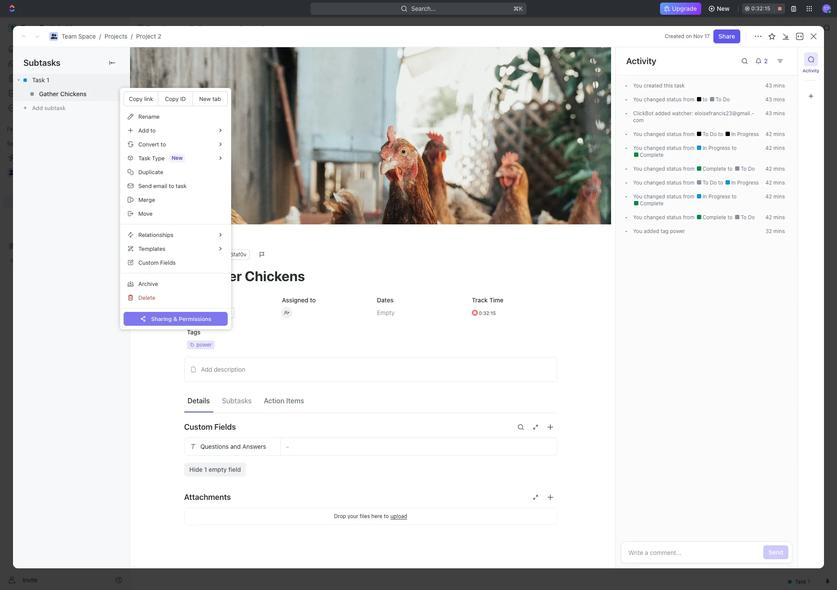 Task type: describe. For each thing, give the bounding box(es) containing it.
add to button
[[124, 124, 228, 138]]

dashboards link
[[3, 86, 126, 100]]

3 status from the top
[[667, 145, 682, 151]]

9 mins from the top
[[774, 214, 785, 221]]

5 changed status from from the top
[[642, 180, 696, 186]]

2 mins from the top
[[774, 96, 785, 103]]

watcher:
[[672, 110, 693, 117]]

fields inside custom fields button
[[160, 259, 176, 266]]

and
[[230, 443, 241, 451]]

space for team space
[[163, 24, 180, 31]]

32
[[766, 228, 772, 235]]

you added tag power
[[633, 228, 685, 235]]

3 you from the top
[[633, 131, 642, 138]]

search...
[[411, 5, 436, 12]]

send button
[[764, 546, 789, 560]]

add inside dropdown button
[[138, 127, 149, 134]]

1 42 mins from the top
[[766, 131, 785, 138]]

new tab
[[199, 95, 221, 102]]

5 mins from the top
[[774, 145, 785, 151]]

1 from from the top
[[683, 96, 695, 103]]

1 vertical spatial task 1
[[175, 151, 192, 158]]

templates button
[[124, 242, 228, 256]]

43 for changed status from
[[766, 96, 772, 103]]

custom inside button
[[138, 259, 159, 266]]

add down calendar link on the left top of page
[[233, 122, 243, 129]]

invite
[[23, 577, 38, 584]]

7 from from the top
[[683, 214, 695, 221]]

7 changed status from from the top
[[642, 214, 696, 221]]

time
[[489, 297, 503, 304]]

activity inside task sidebar navigation tab list
[[803, 68, 820, 73]]

1 horizontal spatial team space link
[[135, 23, 182, 33]]

team for team space / projects / project 2
[[62, 33, 77, 40]]

user group image inside tree
[[9, 170, 15, 175]]

delete
[[138, 294, 155, 301]]

add to button
[[124, 124, 228, 138]]

calendar link
[[220, 78, 247, 90]]

1 vertical spatial project
[[136, 33, 156, 40]]

0 vertical spatial project
[[239, 24, 260, 31]]

drop your files here to upload
[[334, 513, 407, 520]]

0 horizontal spatial task 1
[[32, 76, 49, 84]]

6 from from the top
[[683, 193, 695, 200]]

convert to button
[[124, 138, 228, 151]]

2 vertical spatial project
[[151, 52, 190, 66]]

task type
[[138, 155, 165, 162]]

0:32:16 button
[[742, 3, 785, 14]]

convert to
[[138, 141, 166, 148]]

email
[[153, 182, 167, 189]]

questions
[[200, 443, 228, 451]]

gather chickens
[[39, 90, 87, 98]]

gantt
[[295, 80, 311, 87]]

1 horizontal spatial task 1 link
[[173, 148, 301, 161]]

list link
[[193, 78, 205, 90]]

dashboards
[[21, 89, 54, 97]]

gantt link
[[293, 78, 311, 90]]

4 42 from the top
[[766, 180, 772, 186]]

custom fields inside button
[[138, 259, 176, 266]]

1 you from the top
[[633, 82, 642, 89]]

1 mins from the top
[[774, 82, 785, 89]]

merge button
[[124, 193, 228, 207]]

rename
[[138, 113, 160, 120]]

5 status from the top
[[667, 180, 682, 186]]

3 changed status from from the top
[[642, 145, 696, 151]]

custom fields inside dropdown button
[[184, 423, 236, 432]]

copy for copy id
[[165, 95, 179, 102]]

inbox
[[21, 60, 36, 67]]

sidebar navigation
[[0, 17, 130, 591]]

relationships button
[[124, 228, 228, 242]]

hide 1 empty field
[[189, 466, 241, 474]]

2 status from the top
[[667, 131, 682, 138]]

hide for hide 1 empty field
[[189, 466, 203, 474]]

1 horizontal spatial projects link
[[187, 23, 223, 33]]

list
[[195, 80, 205, 87]]

questions and answers
[[200, 443, 266, 451]]

1 horizontal spatial project 2 link
[[228, 23, 267, 33]]

6 mins from the top
[[774, 166, 785, 172]]

convert to button
[[124, 138, 228, 151]]

10 mins from the top
[[774, 228, 785, 235]]

1 inside custom fields element
[[204, 466, 207, 474]]

docs link
[[3, 72, 126, 85]]

field
[[228, 466, 241, 474]]

17
[[705, 33, 710, 39]]

&
[[173, 316, 177, 323]]

7 mins from the top
[[774, 180, 785, 186]]

chickens
[[60, 90, 87, 98]]

4 mins from the top
[[774, 131, 785, 138]]

customize
[[763, 80, 794, 87]]

inbox link
[[3, 57, 126, 71]]

0 vertical spatial share
[[733, 24, 749, 31]]

1 vertical spatial projects
[[105, 33, 127, 40]]

0:32:16
[[751, 5, 771, 12]]

0 horizontal spatial project 2 link
[[136, 33, 161, 40]]

send for send email to task
[[138, 182, 152, 189]]

tree inside sidebar "navigation"
[[3, 151, 126, 268]]

home link
[[3, 42, 126, 56]]

board
[[162, 80, 179, 87]]

answers
[[242, 443, 266, 451]]

2 changed from the top
[[644, 131, 665, 138]]

send email to task button
[[124, 179, 228, 193]]

assignees
[[362, 102, 387, 108]]

new for tab
[[199, 95, 211, 102]]

6 changed status from from the top
[[642, 193, 696, 200]]

6 changed from the top
[[644, 193, 665, 200]]

duplicate button
[[124, 165, 228, 179]]

share button down 0:32:16
[[728, 21, 755, 35]]

automations
[[763, 24, 799, 31]]

0 vertical spatial subtasks
[[23, 58, 60, 68]]

1 43 from the top
[[766, 82, 772, 89]]

1 42 from the top
[[766, 131, 772, 138]]

com
[[633, 110, 754, 124]]

copy for copy link
[[129, 95, 143, 102]]

gather
[[39, 90, 59, 98]]

8 you from the top
[[633, 214, 642, 221]]

action items
[[264, 397, 304, 405]]

1 horizontal spatial projects
[[198, 24, 221, 31]]

share button right 17
[[713, 29, 741, 43]]

4 42 mins from the top
[[766, 180, 785, 186]]

task 2 link
[[173, 163, 301, 176]]

table
[[263, 80, 279, 87]]

details
[[188, 397, 210, 405]]

custom fields button
[[184, 417, 557, 438]]

2 changed status from from the top
[[642, 131, 696, 138]]

merge
[[138, 196, 155, 203]]

created on nov 17
[[665, 33, 710, 39]]

tags
[[187, 329, 200, 336]]

task sidebar navigation tab list
[[802, 52, 821, 103]]

custom inside dropdown button
[[184, 423, 213, 432]]

43 for added watcher:
[[766, 110, 772, 117]]

eloisefrancis23@gmail.
[[695, 110, 754, 117]]

2 inside project 2 link
[[261, 24, 265, 31]]

duplicate
[[138, 169, 163, 175]]

1 horizontal spatial project 2
[[239, 24, 265, 31]]

convert
[[138, 141, 159, 148]]

clickbot
[[633, 110, 654, 117]]

move
[[138, 210, 153, 217]]

1 vertical spatial share
[[719, 33, 735, 40]]

type
[[152, 155, 165, 162]]

1 changed from the top
[[644, 96, 665, 103]]

custom fields button
[[124, 256, 228, 270]]

5 changed from the top
[[644, 180, 665, 186]]

5 from from the top
[[683, 180, 695, 186]]

8686faf0v button
[[216, 250, 250, 260]]

9 you from the top
[[633, 228, 642, 235]]

3 from from the top
[[683, 145, 695, 151]]

permissions
[[179, 316, 212, 323]]

sharing & permissions button
[[124, 312, 228, 326]]

templates button
[[124, 242, 228, 256]]

copy id
[[165, 95, 186, 102]]

2 42 mins from the top
[[766, 145, 785, 151]]

automations button
[[758, 21, 803, 34]]

docs
[[21, 75, 35, 82]]

task for send email to task
[[176, 182, 187, 189]]

your
[[348, 513, 358, 520]]

board link
[[160, 78, 179, 90]]

task 2
[[175, 166, 193, 173]]

subtasks inside button
[[222, 397, 252, 405]]

favorites button
[[3, 124, 33, 134]]

rename button
[[124, 110, 228, 124]]

1 status from the top
[[667, 96, 682, 103]]

you created this task
[[633, 82, 685, 89]]



Task type: locate. For each thing, give the bounding box(es) containing it.
on
[[686, 33, 692, 39]]

send inside button
[[138, 182, 152, 189]]

add task button down task 2
[[171, 180, 204, 190]]

add task down calendar
[[233, 122, 256, 129]]

user group image
[[138, 26, 143, 30]]

0 horizontal spatial new
[[172, 155, 183, 161]]

1 vertical spatial custom fields
[[184, 423, 236, 432]]

project 2 link
[[228, 23, 267, 33], [136, 33, 161, 40]]

1 horizontal spatial activity
[[803, 68, 820, 73]]

1 vertical spatial 43
[[766, 96, 772, 103]]

4 from from the top
[[683, 166, 695, 172]]

0 horizontal spatial team space link
[[62, 33, 96, 40]]

4 status from the top
[[667, 166, 682, 172]]

1 horizontal spatial task 1
[[175, 151, 192, 158]]

description
[[214, 366, 245, 373]]

task inside section
[[675, 82, 685, 89]]

archive button
[[124, 277, 228, 291]]

1 vertical spatial subtasks
[[222, 397, 252, 405]]

0 vertical spatial team
[[146, 24, 161, 31]]

1 horizontal spatial add task
[[233, 122, 256, 129]]

fields up the questions and answers
[[214, 423, 236, 432]]

action
[[264, 397, 285, 405]]

1 horizontal spatial team
[[146, 24, 161, 31]]

1 horizontal spatial space
[[163, 24, 180, 31]]

0 horizontal spatial projects link
[[105, 33, 127, 40]]

custom fields down templates
[[138, 259, 176, 266]]

42
[[766, 131, 772, 138], [766, 145, 772, 151], [766, 166, 772, 172], [766, 180, 772, 186], [766, 193, 772, 200], [766, 214, 772, 221]]

complete
[[639, 152, 664, 158], [701, 166, 728, 172], [639, 200, 664, 207], [701, 214, 728, 221]]

2 vertical spatial add task
[[175, 181, 200, 188]]

hide for hide
[[450, 102, 462, 108]]

1 vertical spatial user group image
[[9, 170, 15, 175]]

2 vertical spatial 43
[[766, 110, 772, 117]]

6 status from the top
[[667, 193, 682, 200]]

created
[[644, 82, 663, 89]]

0 horizontal spatial space
[[78, 33, 96, 40]]

0 vertical spatial task 1
[[32, 76, 49, 84]]

2 horizontal spatial add task button
[[769, 52, 806, 66]]

copy id button
[[158, 92, 193, 106]]

4 changed from the top
[[644, 166, 665, 172]]

0 horizontal spatial project 2
[[151, 52, 202, 66]]

0 horizontal spatial custom
[[138, 259, 159, 266]]

0 vertical spatial project 2
[[239, 24, 265, 31]]

power
[[670, 228, 685, 235]]

2 43 from the top
[[766, 96, 772, 103]]

add task down task 2
[[175, 181, 200, 188]]

1 vertical spatial 1
[[190, 151, 192, 158]]

1 vertical spatial task
[[176, 182, 187, 189]]

0 vertical spatial custom fields
[[138, 259, 176, 266]]

add up customize at the right
[[775, 56, 786, 63]]

dates
[[377, 297, 393, 304]]

relationships button
[[124, 228, 228, 242]]

assigned to
[[282, 297, 316, 304]]

0 horizontal spatial team
[[62, 33, 77, 40]]

move button
[[124, 207, 228, 221]]

new inside "button"
[[717, 5, 730, 12]]

1 vertical spatial add task button
[[223, 121, 259, 131]]

hide
[[450, 102, 462, 108], [189, 466, 203, 474]]

hide button
[[447, 100, 465, 110]]

0 vertical spatial task 1 link
[[13, 73, 130, 87]]

share down "new" "button"
[[733, 24, 749, 31]]

new tab button
[[193, 92, 227, 106]]

custom up questions
[[184, 423, 213, 432]]

2 horizontal spatial new
[[717, 5, 730, 12]]

2 inside the task 2 "link"
[[190, 166, 193, 173]]

4 changed status from from the top
[[642, 166, 696, 172]]

1 horizontal spatial 1
[[190, 151, 192, 158]]

2 vertical spatial 43 mins
[[766, 110, 785, 117]]

team for team space
[[146, 24, 161, 31]]

team up home link
[[62, 33, 77, 40]]

0 vertical spatial user group image
[[51, 34, 57, 39]]

activity inside task sidebar content section
[[626, 56, 657, 66]]

1 vertical spatial 43 mins
[[766, 96, 785, 103]]

3 changed from the top
[[644, 145, 665, 151]]

1 vertical spatial team
[[62, 33, 77, 40]]

6 42 mins from the top
[[766, 214, 785, 221]]

task inside "link"
[[175, 166, 188, 173]]

attachments button
[[184, 487, 557, 508]]

archive
[[138, 280, 158, 287]]

changed
[[644, 96, 665, 103], [644, 131, 665, 138], [644, 145, 665, 151], [644, 166, 665, 172], [644, 180, 665, 186], [644, 193, 665, 200], [644, 214, 665, 221]]

2 copy from the left
[[165, 95, 179, 102]]

add description
[[201, 366, 245, 373]]

new for "new" "button"
[[717, 5, 730, 12]]

sharing & permissions
[[151, 316, 212, 323]]

task 1 link up chickens
[[13, 73, 130, 87]]

0 horizontal spatial hide
[[189, 466, 203, 474]]

new left 0:32:16
[[717, 5, 730, 12]]

add task for rightmost add task button
[[775, 56, 801, 63]]

43 mins for added watcher:
[[766, 110, 785, 117]]

2 you from the top
[[633, 96, 642, 103]]

2 43 mins from the top
[[766, 96, 785, 103]]

3 43 mins from the top
[[766, 110, 785, 117]]

sharing
[[151, 316, 172, 323]]

relationships
[[138, 231, 173, 238]]

add task button down new tab button
[[223, 121, 259, 131]]

3 42 mins from the top
[[766, 166, 785, 172]]

custom fields up questions
[[184, 423, 236, 432]]

0 vertical spatial new
[[717, 5, 730, 12]]

created
[[665, 33, 684, 39]]

table link
[[261, 78, 279, 90]]

add down the duplicate 'button'
[[175, 181, 186, 188]]

0 horizontal spatial task 1 link
[[13, 73, 130, 87]]

0 vertical spatial add task
[[775, 56, 801, 63]]

0 horizontal spatial 1
[[47, 76, 49, 84]]

to inside drop your files here to upload
[[384, 513, 389, 520]]

1 vertical spatial added
[[644, 228, 659, 235]]

space up home link
[[78, 33, 96, 40]]

0 vertical spatial 43
[[766, 82, 772, 89]]

0 vertical spatial 43 mins
[[766, 82, 785, 89]]

1 vertical spatial fields
[[214, 423, 236, 432]]

1 horizontal spatial custom fields
[[184, 423, 236, 432]]

3 43 from the top
[[766, 110, 772, 117]]

6 you from the top
[[633, 180, 642, 186]]

42 mins
[[766, 131, 785, 138], [766, 145, 785, 151], [766, 166, 785, 172], [766, 180, 785, 186], [766, 193, 785, 200], [766, 214, 785, 221]]

0 vertical spatial activity
[[626, 56, 657, 66]]

5 you from the top
[[633, 166, 642, 172]]

0 horizontal spatial activity
[[626, 56, 657, 66]]

1 up task 2
[[190, 151, 192, 158]]

3 mins from the top
[[774, 110, 785, 117]]

hide inside button
[[450, 102, 462, 108]]

3 42 from the top
[[766, 166, 772, 172]]

share
[[733, 24, 749, 31], [719, 33, 735, 40]]

link
[[144, 95, 153, 102]]

user group image up home link
[[51, 34, 57, 39]]

hide inside custom fields element
[[189, 466, 203, 474]]

user group image
[[51, 34, 57, 39], [9, 170, 15, 175]]

tab
[[212, 95, 221, 102]]

1 vertical spatial hide
[[189, 466, 203, 474]]

1 horizontal spatial fields
[[214, 423, 236, 432]]

copy
[[129, 95, 143, 102], [165, 95, 179, 102]]

task for you created this task
[[675, 82, 685, 89]]

added left tag at the top right of the page
[[644, 228, 659, 235]]

0 horizontal spatial custom fields
[[138, 259, 176, 266]]

task right this
[[675, 82, 685, 89]]

2 vertical spatial add task button
[[171, 180, 204, 190]]

team right user group image
[[146, 24, 161, 31]]

progress
[[737, 131, 759, 138], [709, 145, 730, 151], [737, 180, 759, 186], [709, 193, 730, 200]]

add up convert
[[138, 127, 149, 134]]

1 horizontal spatial subtasks
[[222, 397, 252, 405]]

1
[[47, 76, 49, 84], [190, 151, 192, 158], [204, 466, 207, 474]]

0 vertical spatial send
[[138, 182, 152, 189]]

tag
[[661, 228, 669, 235]]

team space / projects / project 2
[[62, 33, 161, 40]]

7 status from the top
[[667, 214, 682, 221]]

⌘k
[[514, 5, 523, 12]]

1 43 mins from the top
[[766, 82, 785, 89]]

0 vertical spatial add task button
[[769, 52, 806, 66]]

0 horizontal spatial user group image
[[9, 170, 15, 175]]

items
[[286, 397, 304, 405]]

custom fields element
[[184, 438, 557, 477]]

new inside button
[[199, 95, 211, 102]]

2 horizontal spatial add task
[[775, 56, 801, 63]]

custom fields
[[138, 259, 176, 266], [184, 423, 236, 432]]

5 42 from the top
[[766, 193, 772, 200]]

tree
[[3, 151, 126, 268]]

0 horizontal spatial add task button
[[171, 180, 204, 190]]

new button
[[705, 2, 735, 16]]

1 vertical spatial activity
[[803, 68, 820, 73]]

subtasks
[[23, 58, 60, 68], [222, 397, 252, 405]]

0 horizontal spatial copy
[[129, 95, 143, 102]]

custom down templates
[[138, 259, 159, 266]]

task
[[675, 82, 685, 89], [176, 182, 187, 189]]

fields down templates dropdown button
[[160, 259, 176, 266]]

4 you from the top
[[633, 145, 642, 151]]

0 horizontal spatial subtasks
[[23, 58, 60, 68]]

1 horizontal spatial custom
[[184, 423, 213, 432]]

task sidebar content section
[[616, 47, 798, 569]]

here
[[371, 513, 382, 520]]

1 vertical spatial add task
[[233, 122, 256, 129]]

43 mins
[[766, 82, 785, 89], [766, 96, 785, 103], [766, 110, 785, 117]]

new up task 2
[[172, 155, 183, 161]]

1 horizontal spatial user group image
[[51, 34, 57, 39]]

add task button up customize at the right
[[769, 52, 806, 66]]

in
[[731, 131, 736, 138], [703, 145, 707, 151], [731, 180, 736, 186], [703, 193, 707, 200]]

added watcher:
[[654, 110, 695, 117]]

assigned
[[282, 297, 308, 304]]

add task up customize at the right
[[775, 56, 801, 63]]

new
[[717, 5, 730, 12], [199, 95, 211, 102], [172, 155, 183, 161]]

2 vertical spatial new
[[172, 155, 183, 161]]

5 42 mins from the top
[[766, 193, 785, 200]]

task inside button
[[176, 182, 187, 189]]

subtasks down the home
[[23, 58, 60, 68]]

1 left empty
[[204, 466, 207, 474]]

1 vertical spatial space
[[78, 33, 96, 40]]

task 1 up dashboards at the left top of the page
[[32, 76, 49, 84]]

to inside button
[[169, 182, 174, 189]]

1 vertical spatial send
[[769, 549, 783, 557]]

0 vertical spatial space
[[163, 24, 180, 31]]

task
[[788, 56, 801, 63], [32, 76, 45, 84], [244, 122, 256, 129], [175, 151, 188, 158], [138, 155, 150, 162], [175, 166, 188, 173], [188, 181, 200, 188]]

0 vertical spatial 1
[[47, 76, 49, 84]]

subtasks down description
[[222, 397, 252, 405]]

1 vertical spatial project 2
[[151, 52, 202, 66]]

0 vertical spatial fields
[[160, 259, 176, 266]]

Edit task name text field
[[184, 268, 557, 284]]

space for team space / projects / project 2
[[78, 33, 96, 40]]

project
[[239, 24, 260, 31], [136, 33, 156, 40], [151, 52, 190, 66]]

43 mins for changed status from
[[766, 96, 785, 103]]

add task for add task button to the left
[[175, 181, 200, 188]]

user group image down spaces
[[9, 170, 15, 175]]

2 horizontal spatial 1
[[204, 466, 207, 474]]

8 mins from the top
[[774, 193, 785, 200]]

2 42 from the top
[[766, 145, 772, 151]]

home
[[21, 45, 37, 52]]

0 horizontal spatial add task
[[175, 181, 200, 188]]

add left description
[[201, 366, 212, 373]]

task 1 link up the task 2 "link"
[[173, 148, 301, 161]]

send for send
[[769, 549, 783, 557]]

6 42 from the top
[[766, 214, 772, 221]]

fields inside custom fields dropdown button
[[214, 423, 236, 432]]

new left tab
[[199, 95, 211, 102]]

track
[[472, 297, 488, 304]]

Search tasks... text field
[[729, 98, 816, 111]]

task down the duplicate 'button'
[[176, 182, 187, 189]]

copy left link
[[129, 95, 143, 102]]

add description button
[[187, 363, 554, 377]]

7 you from the top
[[633, 193, 642, 200]]

projects
[[198, 24, 221, 31], [105, 33, 127, 40]]

task 1 link
[[13, 73, 130, 87], [173, 148, 301, 161]]

1 horizontal spatial hide
[[450, 102, 462, 108]]

0 horizontal spatial projects
[[105, 33, 127, 40]]

1 up "gather"
[[47, 76, 49, 84]]

share button
[[728, 21, 755, 35], [713, 29, 741, 43]]

task 1 up task 2
[[175, 151, 192, 158]]

added right clickbot
[[655, 110, 671, 117]]

0 horizontal spatial fields
[[160, 259, 176, 266]]

1 horizontal spatial new
[[199, 95, 211, 102]]

0 vertical spatial projects
[[198, 24, 221, 31]]

1 copy from the left
[[129, 95, 143, 102]]

customize button
[[752, 78, 796, 90]]

1 horizontal spatial send
[[769, 549, 783, 557]]

1 horizontal spatial add task button
[[223, 121, 259, 131]]

0 vertical spatial custom
[[138, 259, 159, 266]]

space right user group image
[[163, 24, 180, 31]]

details button
[[184, 394, 213, 409]]

1 vertical spatial task 1 link
[[173, 148, 301, 161]]

1 vertical spatial new
[[199, 95, 211, 102]]

track time
[[472, 297, 503, 304]]

copy left id
[[165, 95, 179, 102]]

1 horizontal spatial copy
[[165, 95, 179, 102]]

2 from from the top
[[683, 131, 695, 138]]

7 changed from the top
[[644, 214, 665, 221]]

0 vertical spatial task
[[675, 82, 685, 89]]

1 changed status from from the top
[[642, 96, 696, 103]]

subtasks button
[[218, 394, 255, 409]]

upgrade link
[[660, 3, 701, 15]]

0 horizontal spatial task
[[176, 182, 187, 189]]

share right 17
[[719, 33, 735, 40]]

1 horizontal spatial task
[[675, 82, 685, 89]]

0 horizontal spatial send
[[138, 182, 152, 189]]

do
[[723, 96, 730, 103], [710, 131, 717, 138], [748, 166, 755, 172], [710, 180, 717, 186], [748, 214, 755, 221]]

gather chickens link
[[13, 87, 130, 101]]

0 vertical spatial added
[[655, 110, 671, 117]]

you
[[633, 82, 642, 89], [633, 96, 642, 103], [633, 131, 642, 138], [633, 145, 642, 151], [633, 166, 642, 172], [633, 180, 642, 186], [633, 193, 642, 200], [633, 214, 642, 221], [633, 228, 642, 235]]

send inside button
[[769, 549, 783, 557]]

drop
[[334, 513, 346, 520]]

files
[[360, 513, 370, 520]]

8686faf0v
[[220, 251, 246, 258]]



Task type: vqa. For each thing, say whether or not it's contained in the screenshot.


